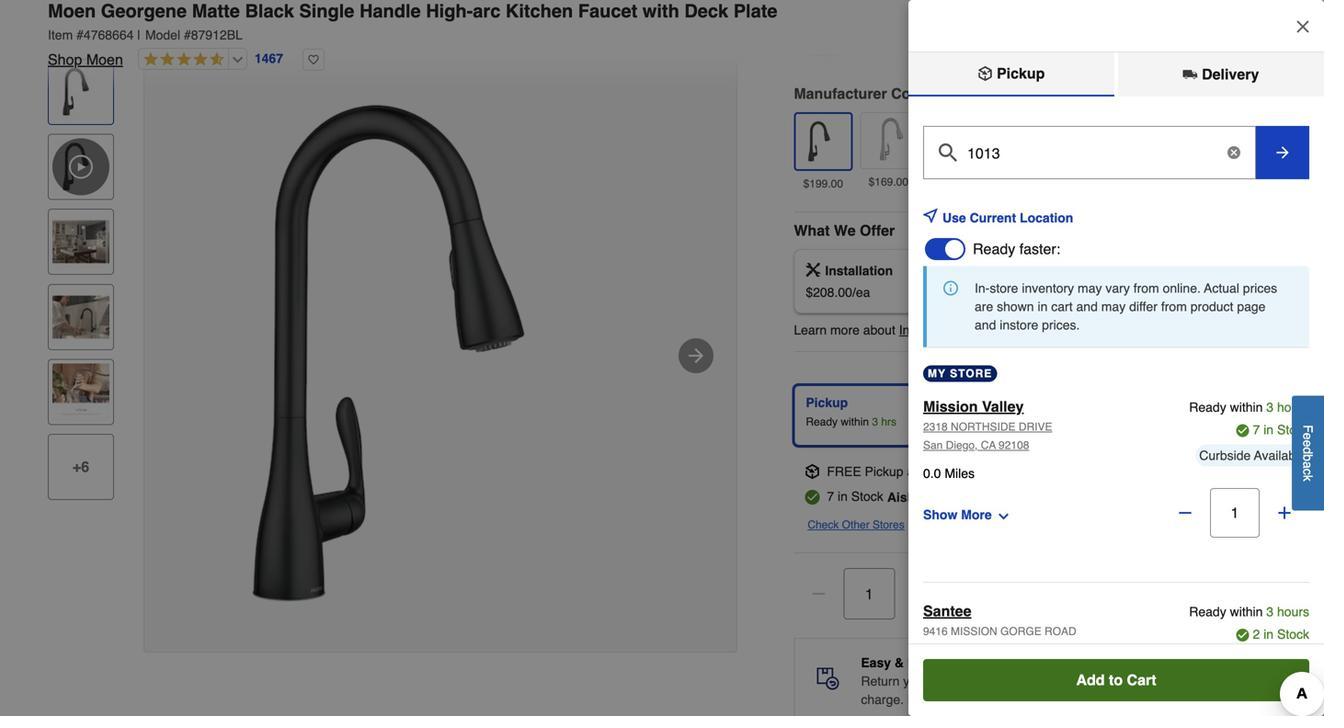 Task type: describe. For each thing, give the bounding box(es) containing it.
2 e from the top
[[1301, 440, 1316, 447]]

f e e d b a c k
[[1301, 425, 1316, 482]]

check circle filled image for santee
[[1237, 629, 1250, 642]]

at
[[907, 465, 918, 479]]

1 horizontal spatial matte
[[986, 85, 1023, 102]]

ready inside pickup ready within 3 hrs
[[806, 416, 838, 429]]

1 e from the top
[[1301, 433, 1316, 440]]

product
[[1191, 299, 1234, 314]]

1 vertical spatial easy
[[1175, 26, 1202, 41]]

more for show more
[[961, 508, 992, 522]]

0 vertical spatial the
[[950, 0, 968, 5]]

learn for learn more about installation
[[794, 323, 827, 338]]

online.
[[1163, 281, 1201, 296]]

actual
[[1204, 281, 1240, 296]]

delivery button
[[1118, 52, 1324, 97]]

1 horizontal spatial pickup
[[865, 465, 904, 479]]

1 horizontal spatial black
[[1027, 85, 1063, 102]]

prices.
[[1042, 318, 1080, 332]]

easy & free returns return your new, unused item in-store or ship it back to us free of charge.
[[861, 656, 1233, 707]]

ca inside mission valley 2318 northside drive san diego, ca 92108
[[981, 439, 996, 452]]

assembly image
[[806, 263, 821, 277]]

1 horizontal spatial and
[[975, 318, 996, 332]]

it inside reflex: equipped with the reflex system for smooth operation, easy movement and secure docking of the pulldown/pullout spray head temperature control: one-handle lever handle makes it easy to adjust the water
[[1165, 26, 1171, 41]]

prices
[[1243, 281, 1278, 296]]

1 vertical spatial moen
[[86, 51, 123, 68]]

of inside reflex: equipped with the reflex system for smooth operation, easy movement and secure docking of the pulldown/pullout spray head temperature control: one-handle lever handle makes it easy to adjust the water
[[924, 8, 935, 23]]

high-
[[426, 0, 473, 22]]

1 vertical spatial mission
[[923, 465, 966, 479]]

1467
[[255, 51, 283, 66]]

installation $208.00/ea
[[806, 264, 893, 300]]

1 horizontal spatial arrow right image
[[1274, 143, 1292, 162]]

pickup ready within 3 hrs
[[806, 396, 897, 429]]

ship
[[1097, 674, 1121, 689]]

ready within 3 hours for mission valley
[[1189, 400, 1310, 415]]

adjust
[[1220, 26, 1254, 41]]

location
[[1020, 211, 1074, 225]]

0 horizontal spatial arrow right image
[[685, 345, 707, 367]]

pulldown/pullout
[[960, 8, 1052, 23]]

georgene
[[101, 0, 187, 22]]

in for 7 in stock
[[1264, 423, 1274, 437]]

1 vertical spatial valley
[[970, 465, 1004, 479]]

2 title image from the top
[[52, 214, 109, 271]]

available
[[1254, 448, 1306, 463]]

one-
[[979, 26, 1007, 41]]

santee,
[[923, 644, 961, 657]]

2 in stock
[[1253, 627, 1310, 642]]

0 vertical spatial easy
[[1182, 0, 1209, 5]]

2318
[[923, 421, 948, 434]]

santee link
[[923, 601, 972, 623]]

check circle filled image for mission valley
[[1237, 424, 1250, 437]]

gorge
[[1001, 625, 1042, 638]]

more
[[831, 323, 860, 338]]

to inside reflex: equipped with the reflex system for smooth operation, easy movement and secure docking of the pulldown/pullout spray head temperature control: one-handle lever handle makes it easy to adjust the water
[[1206, 26, 1216, 41]]

cart
[[1127, 672, 1157, 689]]

makes
[[1123, 26, 1161, 41]]

in-store inventory may vary from online. actual prices are shown in cart  and may differ from product page and instore prices.
[[975, 281, 1278, 332]]

more for learn more
[[944, 693, 974, 707]]

within for mission valley
[[1230, 400, 1263, 415]]

2 horizontal spatial and
[[1077, 299, 1098, 314]]

charge.
[[861, 693, 904, 707]]

faster:
[[1020, 241, 1061, 258]]

water
[[809, 44, 840, 59]]

shop moen
[[48, 51, 123, 68]]

0 horizontal spatial pickup image
[[805, 465, 820, 479]]

learn more link
[[908, 691, 974, 709]]

of inside easy & free returns return your new, unused item in-store or ship it back to us free of charge.
[[1223, 674, 1233, 689]]

4768664
[[84, 28, 134, 42]]

7 for 7 in stock aisle
[[827, 489, 834, 504]]

store inside in-store inventory may vary from online. actual prices are shown in cart  and may differ from product page and instore prices.
[[990, 281, 1019, 296]]

1 vertical spatial check circle filled image
[[805, 490, 820, 505]]

shown
[[997, 299, 1034, 314]]

mission
[[951, 625, 998, 638]]

faucet
[[578, 0, 638, 22]]

page
[[1237, 299, 1266, 314]]

arc
[[473, 0, 501, 22]]

92108
[[999, 439, 1030, 452]]

0 horizontal spatial from
[[1134, 281, 1160, 296]]

stepper number input field with increment and decrement buttons number field for minus image at the bottom right of the page
[[1210, 488, 1260, 538]]

installation button
[[899, 321, 964, 339]]

head
[[1091, 8, 1119, 23]]

hrs
[[881, 416, 897, 429]]

valley inside mission valley 2318 northside drive san diego, ca 92108
[[982, 398, 1024, 415]]

with inside moen georgene matte black single handle high-arc kitchen faucet with deck plate item # 4768664 | model # 87912bl
[[643, 0, 680, 22]]

curbside
[[1200, 448, 1251, 463]]

plate
[[734, 0, 778, 22]]

gps image
[[923, 208, 938, 223]]

matte inside moen georgene matte black single handle high-arc kitchen faucet with deck plate item # 4768664 | model # 87912bl
[[192, 0, 240, 22]]

1 # from the left
[[76, 28, 84, 42]]

instore
[[1000, 318, 1039, 332]]

hours for santee
[[1278, 605, 1310, 619]]

k
[[1301, 475, 1316, 482]]

close image
[[1294, 17, 1313, 36]]

3 for mission valley
[[1267, 400, 1274, 415]]

vary
[[1106, 281, 1130, 296]]

item
[[1008, 674, 1032, 689]]

f e e d b a c k button
[[1292, 396, 1324, 511]]

2
[[1253, 627, 1260, 642]]

in-
[[975, 281, 990, 296]]

matte black image
[[800, 118, 847, 166]]

1 handle from the left
[[1007, 26, 1046, 41]]

moen inside moen georgene matte black single handle high-arc kitchen faucet with deck plate item # 4768664 | model # 87912bl
[[48, 0, 96, 22]]

black inside moen georgene matte black single handle high-arc kitchen faucet with deck plate item # 4768664 | model # 87912bl
[[245, 0, 294, 22]]

minus image
[[1176, 504, 1195, 522]]

aisle
[[887, 490, 918, 505]]

back
[[1135, 674, 1162, 689]]

truck filled image
[[1183, 67, 1198, 82]]

free
[[1197, 674, 1219, 689]]

movement
[[1212, 0, 1273, 5]]

store inside easy & free returns return your new, unused item in-store or ship it back to us free of charge.
[[1050, 674, 1079, 689]]

0.0
[[923, 466, 941, 481]]

check other stores button
[[808, 516, 905, 534]]

reflex: equipped with the reflex system for smooth operation, easy movement and secure docking of the pulldown/pullout spray head temperature control: one-handle lever handle makes it easy to adjust the water
[[809, 0, 1276, 59]]

delivery
[[1198, 66, 1259, 83]]

1 vertical spatial may
[[1102, 299, 1126, 314]]

curbside available
[[1200, 448, 1306, 463]]

add
[[1077, 672, 1105, 689]]

f
[[1301, 425, 1316, 433]]

differ
[[1130, 299, 1158, 314]]

reflex
[[972, 0, 1008, 5]]

return
[[861, 674, 900, 689]]

use current location
[[943, 211, 1074, 225]]

what we offer
[[794, 222, 895, 239]]

manufacturer color/finish : matte black
[[794, 85, 1063, 102]]

moen georgene matte black single handle high-arc kitchen faucet with deck plate item # 4768664 | model # 87912bl
[[48, 0, 778, 42]]

9416
[[923, 625, 948, 638]]

with inside reflex: equipped with the reflex system for smooth operation, easy movement and secure docking of the pulldown/pullout spray head temperature control: one-handle lever handle makes it easy to adjust the water
[[924, 0, 947, 5]]



Task type: vqa. For each thing, say whether or not it's contained in the screenshot.
2- within 'Cadet 3 White Round Standard Height 2-piece Toilet 12-in Rough-In 1.6-GPF'
no



Task type: locate. For each thing, give the bounding box(es) containing it.
0 vertical spatial store
[[990, 281, 1019, 296]]

2 handle from the left
[[1081, 26, 1120, 41]]

pickup inside pickup ready within 3 hrs
[[806, 396, 848, 410]]

us
[[1180, 674, 1193, 689]]

1 horizontal spatial learn
[[908, 693, 941, 707]]

black
[[245, 0, 294, 22], [1027, 85, 1063, 102]]

easy up the truck filled image
[[1175, 26, 1202, 41]]

2 vertical spatial stock
[[1278, 627, 1310, 642]]

more
[[961, 508, 992, 522], [944, 693, 974, 707]]

7
[[1253, 423, 1260, 437], [827, 489, 834, 504]]

hours up 7 in stock
[[1278, 400, 1310, 415]]

0 vertical spatial within
[[1230, 400, 1263, 415]]

1 vertical spatial of
[[1223, 674, 1233, 689]]

0 horizontal spatial 7
[[827, 489, 834, 504]]

moen down '4768664'
[[86, 51, 123, 68]]

handle down "head"
[[1081, 26, 1120, 41]]

to
[[1206, 26, 1216, 41], [1109, 672, 1123, 689], [1165, 674, 1176, 689]]

arrow right image
[[1274, 143, 1292, 162], [685, 345, 707, 367]]

ca down mission
[[965, 644, 980, 657]]

0 vertical spatial mission
[[923, 398, 978, 415]]

1 vertical spatial stock
[[852, 489, 884, 504]]

1 vertical spatial stepper number input field with increment and decrement buttons number field
[[844, 568, 895, 620]]

1 vertical spatial from
[[1162, 299, 1187, 314]]

0 vertical spatial valley
[[982, 398, 1024, 415]]

0 vertical spatial it
[[1165, 26, 1171, 41]]

store up shown
[[990, 281, 1019, 296]]

1 vertical spatial and
[[1077, 299, 1098, 314]]

$208.00/ea
[[806, 285, 870, 300]]

new,
[[932, 674, 959, 689]]

2 horizontal spatial to
[[1206, 26, 1216, 41]]

in-
[[1036, 674, 1050, 689]]

0 vertical spatial of
[[924, 8, 935, 23]]

a
[[1301, 462, 1316, 469]]

1 title image from the top
[[52, 63, 109, 120]]

easy right operation,
[[1182, 0, 1209, 5]]

returns
[[939, 656, 987, 671]]

black down lever
[[1027, 85, 1063, 102]]

may left vary
[[1078, 281, 1102, 296]]

7 up the curbside available
[[1253, 423, 1260, 437]]

from up 'differ'
[[1134, 281, 1160, 296]]

e up b at bottom
[[1301, 440, 1316, 447]]

pickup inside button
[[993, 65, 1045, 82]]

1 ready within 3 hours from the top
[[1189, 400, 1310, 415]]

in for 2 in stock
[[1264, 627, 1274, 642]]

valley up northside
[[982, 398, 1024, 415]]

92071
[[982, 644, 1013, 657]]

7 down free
[[827, 489, 834, 504]]

7 in stock aisle
[[827, 489, 922, 505]]

3 inside pickup ready within 3 hrs
[[872, 416, 878, 429]]

2 # from the left
[[184, 28, 191, 42]]

0 horizontal spatial matte
[[192, 0, 240, 22]]

$169.00
[[869, 176, 909, 189]]

valley down the diego,
[[970, 465, 1004, 479]]

1 vertical spatial store
[[1050, 674, 1079, 689]]

2 vertical spatial check circle filled image
[[1237, 629, 1250, 642]]

4.6 stars image
[[139, 52, 224, 69]]

1 hours from the top
[[1278, 400, 1310, 415]]

it right ship
[[1125, 674, 1131, 689]]

system
[[1012, 0, 1053, 5]]

1 with from the left
[[924, 0, 947, 5]]

check circle filled image
[[1237, 424, 1250, 437], [805, 490, 820, 505], [1237, 629, 1250, 642]]

0 horizontal spatial #
[[76, 28, 84, 42]]

1 horizontal spatial 7
[[1253, 423, 1260, 437]]

0 horizontal spatial with
[[643, 0, 680, 22]]

0 vertical spatial matte
[[192, 0, 240, 22]]

to inside easy & free returns return your new, unused item in-store or ship it back to us free of charge.
[[1165, 674, 1176, 689]]

0 horizontal spatial pickup
[[806, 396, 848, 410]]

2 vertical spatial the
[[1258, 26, 1276, 41]]

Stepper number input field with increment and decrement buttons number field
[[1210, 488, 1260, 538], [844, 568, 895, 620]]

check circle filled image up 'check'
[[805, 490, 820, 505]]

# right model
[[184, 28, 191, 42]]

title image
[[52, 63, 109, 120], [52, 214, 109, 271], [52, 289, 109, 346], [52, 364, 109, 421]]

reflex:
[[809, 0, 862, 5]]

0 horizontal spatial learn
[[794, 323, 827, 338]]

installation inside installation $208.00/ea
[[825, 264, 893, 278]]

handle
[[1007, 26, 1046, 41], [1081, 26, 1120, 41]]

check circle filled image up the curbside available
[[1237, 424, 1250, 437]]

may down vary
[[1102, 299, 1126, 314]]

item
[[48, 28, 73, 42]]

free pickup at mission valley lowe's
[[827, 465, 1047, 479]]

drive
[[1019, 421, 1053, 434]]

to right add
[[1109, 672, 1123, 689]]

diego,
[[946, 439, 978, 452]]

my store
[[928, 367, 993, 380]]

pickup down one-
[[993, 65, 1045, 82]]

within inside pickup ready within 3 hrs
[[841, 416, 869, 429]]

2 ready within 3 hours from the top
[[1189, 605, 1310, 619]]

1 horizontal spatial from
[[1162, 299, 1187, 314]]

3 for santee
[[1267, 605, 1274, 619]]

1 horizontal spatial store
[[1050, 674, 1079, 689]]

within up 2
[[1230, 605, 1263, 619]]

stock up d
[[1278, 423, 1310, 437]]

3 up 7 in stock
[[1267, 400, 1274, 415]]

matte up 87912bl
[[192, 0, 240, 22]]

it inside easy & free returns return your new, unused item in-store or ship it back to us free of charge.
[[1125, 674, 1131, 689]]

ready within 3 hours up 7 in stock
[[1189, 400, 1310, 415]]

other
[[842, 519, 870, 532]]

0 vertical spatial from
[[1134, 281, 1160, 296]]

pickup up 7 in stock aisle
[[865, 465, 904, 479]]

0 horizontal spatial ca
[[965, 644, 980, 657]]

1 vertical spatial 7
[[827, 489, 834, 504]]

shop
[[48, 51, 82, 68]]

minus image
[[810, 585, 828, 603]]

1 vertical spatial black
[[1027, 85, 1063, 102]]

1 horizontal spatial installation
[[899, 323, 961, 338]]

control:
[[909, 26, 975, 41]]

in inside 7 in stock aisle
[[838, 489, 848, 504]]

plus image
[[1276, 504, 1294, 522]]

and inside reflex: equipped with the reflex system for smooth operation, easy movement and secure docking of the pulldown/pullout spray head temperature control: one-handle lever handle makes it easy to adjust the water
[[809, 8, 830, 23]]

0 vertical spatial hours
[[1278, 400, 1310, 415]]

in for 7 in stock aisle
[[838, 489, 848, 504]]

&
[[895, 656, 904, 671]]

stock inside 7 in stock aisle
[[852, 489, 884, 504]]

pickup for pickup
[[993, 65, 1045, 82]]

hours for mission valley
[[1278, 400, 1310, 415]]

2 vertical spatial pickup
[[865, 465, 904, 479]]

3 title image from the top
[[52, 289, 109, 346]]

road
[[1045, 625, 1077, 638]]

2 hours from the top
[[1278, 605, 1310, 619]]

0 vertical spatial arrow right image
[[1274, 143, 1292, 162]]

0 vertical spatial moen
[[48, 0, 96, 22]]

in down inventory
[[1038, 299, 1048, 314]]

pickup for pickup ready within 3 hrs
[[806, 396, 848, 410]]

pickup button
[[909, 52, 1115, 97]]

+6
[[73, 458, 89, 475]]

store
[[990, 281, 1019, 296], [1050, 674, 1079, 689]]

1 horizontal spatial stepper number input field with increment and decrement buttons number field
[[1210, 488, 1260, 538]]

santee
[[923, 603, 972, 620]]

my
[[928, 367, 946, 380]]

moen
[[48, 0, 96, 22], [86, 51, 123, 68]]

0 horizontal spatial handle
[[1007, 26, 1046, 41]]

1 horizontal spatial ca
[[981, 439, 996, 452]]

installation up the my on the bottom right of the page
[[899, 323, 961, 338]]

0 vertical spatial ca
[[981, 439, 996, 452]]

with up item number 4 7 6 8 6 6 4 and model number 8 7 9 1 2 b l element
[[643, 0, 680, 22]]

1 vertical spatial hours
[[1278, 605, 1310, 619]]

0 vertical spatial installation
[[825, 264, 893, 278]]

show more
[[923, 508, 992, 522]]

add to cart
[[1077, 672, 1157, 689]]

0 horizontal spatial and
[[809, 8, 830, 23]]

1 vertical spatial pickup
[[806, 396, 848, 410]]

0 horizontal spatial stepper number input field with increment and decrement buttons number field
[[844, 568, 895, 620]]

ca down northside
[[981, 439, 996, 452]]

and down reflex:
[[809, 8, 830, 23]]

0 vertical spatial learn
[[794, 323, 827, 338]]

check circle filled image left 2
[[1237, 629, 1250, 642]]

mission inside mission valley 2318 northside drive san diego, ca 92108
[[923, 398, 978, 415]]

easy
[[861, 656, 891, 671]]

of right free
[[1223, 674, 1233, 689]]

to left adjust at the right top of page
[[1206, 26, 1216, 41]]

heart outline image
[[303, 49, 325, 71]]

0 vertical spatial and
[[809, 8, 830, 23]]

ready within 3 hours for santee
[[1189, 605, 1310, 619]]

0 vertical spatial check circle filled image
[[1237, 424, 1250, 437]]

pickup image
[[978, 66, 993, 81], [805, 465, 820, 479]]

0 vertical spatial 3
[[1267, 400, 1274, 415]]

with up control:
[[924, 0, 947, 5]]

$199.00
[[804, 178, 843, 190]]

lowe's
[[1008, 465, 1047, 479]]

hours up 2 in stock
[[1278, 605, 1310, 619]]

use current location button
[[943, 198, 1103, 238]]

learn left more on the right of the page
[[794, 323, 827, 338]]

mission down san
[[923, 465, 966, 479]]

operation,
[[1121, 0, 1178, 5]]

1 vertical spatial more
[[944, 693, 974, 707]]

secure
[[834, 8, 872, 23]]

1 horizontal spatial with
[[924, 0, 947, 5]]

item number 4 7 6 8 6 6 4 and model number 8 7 9 1 2 b l element
[[48, 26, 1277, 44]]

2 vertical spatial within
[[1230, 605, 1263, 619]]

chat invite button image
[[1241, 649, 1297, 705]]

the right adjust at the right top of page
[[1258, 26, 1276, 41]]

the up control:
[[938, 8, 956, 23]]

3
[[1267, 400, 1274, 415], [872, 416, 878, 429], [1267, 605, 1274, 619]]

about
[[863, 323, 896, 338]]

kitchen
[[506, 0, 573, 22]]

equipped
[[866, 0, 920, 5]]

ca inside santee 9416 mission gorge road santee, ca 92071
[[965, 644, 980, 657]]

store
[[950, 367, 993, 380]]

show
[[923, 508, 958, 522]]

0 horizontal spatial black
[[245, 0, 294, 22]]

stock for mission valley
[[1278, 423, 1310, 437]]

0 vertical spatial ready within 3 hours
[[1189, 400, 1310, 415]]

1 vertical spatial the
[[938, 8, 956, 23]]

# right item
[[76, 28, 84, 42]]

from down online.
[[1162, 299, 1187, 314]]

0 vertical spatial stock
[[1278, 423, 1310, 437]]

installation up the $208.00/ea
[[825, 264, 893, 278]]

inventory
[[1022, 281, 1074, 296]]

c
[[1301, 469, 1316, 475]]

pickup option group
[[787, 378, 1284, 454]]

of up control:
[[924, 8, 935, 23]]

or
[[1082, 674, 1094, 689]]

Label text field
[[931, 135, 1249, 163]]

0 vertical spatial more
[[961, 508, 992, 522]]

store left the 'or'
[[1050, 674, 1079, 689]]

1 vertical spatial within
[[841, 416, 869, 429]]

moen up item
[[48, 0, 96, 22]]

it right makes
[[1165, 26, 1171, 41]]

2 vertical spatial 3
[[1267, 605, 1274, 619]]

spot resist stainless image
[[865, 117, 913, 165]]

0 horizontal spatial installation
[[825, 264, 893, 278]]

miles
[[945, 466, 975, 481]]

0 vertical spatial stepper number input field with increment and decrement buttons number field
[[1210, 488, 1260, 538]]

1 vertical spatial arrow right image
[[685, 345, 707, 367]]

|
[[137, 28, 141, 42]]

within for santee
[[1230, 605, 1263, 619]]

4 title image from the top
[[52, 364, 109, 421]]

learn down your
[[908, 693, 941, 707]]

in up available
[[1264, 423, 1274, 437]]

1 vertical spatial matte
[[986, 85, 1023, 102]]

single
[[299, 0, 354, 22]]

learn more
[[908, 693, 974, 707]]

more right show
[[961, 508, 992, 522]]

matte right : on the right of the page
[[986, 85, 1023, 102]]

to inside add to cart button
[[1109, 672, 1123, 689]]

stock for santee
[[1278, 627, 1310, 642]]

stepper number input field with increment and decrement buttons number field left plus image
[[1210, 488, 1260, 538]]

0 vertical spatial may
[[1078, 281, 1102, 296]]

stock right 2
[[1278, 627, 1310, 642]]

learn more about installation
[[794, 323, 961, 338]]

in right 2
[[1264, 627, 1274, 642]]

pickup image up : on the right of the page
[[978, 66, 993, 81]]

learn for learn more
[[908, 693, 941, 707]]

0 vertical spatial 7
[[1253, 423, 1260, 437]]

to left us on the right bottom of page
[[1165, 674, 1176, 689]]

handle down pulldown/pullout
[[1007, 26, 1046, 41]]

0 vertical spatial pickup image
[[978, 66, 993, 81]]

0 horizontal spatial it
[[1125, 674, 1131, 689]]

handle
[[360, 0, 421, 22]]

cart
[[1052, 299, 1073, 314]]

easy
[[1182, 0, 1209, 5], [1175, 26, 1202, 41]]

black up 1467
[[245, 0, 294, 22]]

0 vertical spatial pickup
[[993, 65, 1045, 82]]

color/finish
[[891, 85, 977, 102]]

0 horizontal spatial store
[[990, 281, 1019, 296]]

ca
[[981, 439, 996, 452], [965, 644, 980, 657]]

stepper number input field with increment and decrement buttons number field for minus icon
[[844, 568, 895, 620]]

1 horizontal spatial to
[[1165, 674, 1176, 689]]

1 horizontal spatial of
[[1223, 674, 1233, 689]]

ready within 3 hours up 2
[[1189, 605, 1310, 619]]

1 vertical spatial 3
[[872, 416, 878, 429]]

more down new,
[[944, 693, 974, 707]]

pickup
[[993, 65, 1045, 82], [806, 396, 848, 410], [865, 465, 904, 479]]

in down free
[[838, 489, 848, 504]]

the left reflex
[[950, 0, 968, 5]]

mission valley 2318 northside drive san diego, ca 92108
[[923, 398, 1053, 452]]

1 vertical spatial it
[[1125, 674, 1131, 689]]

1 vertical spatial pickup image
[[805, 465, 820, 479]]

info image
[[944, 281, 958, 296]]

1 horizontal spatial #
[[184, 28, 191, 42]]

1 horizontal spatial pickup image
[[978, 66, 993, 81]]

use
[[943, 211, 966, 225]]

2 with from the left
[[643, 0, 680, 22]]

7 inside 7 in stock aisle
[[827, 489, 834, 504]]

manufacturer
[[794, 85, 887, 102]]

1 horizontal spatial it
[[1165, 26, 1171, 41]]

1 horizontal spatial handle
[[1081, 26, 1120, 41]]

your
[[903, 674, 928, 689]]

stock up check other stores
[[852, 489, 884, 504]]

and down are
[[975, 318, 996, 332]]

stepper number input field with increment and decrement buttons number field right minus icon
[[844, 568, 895, 620]]

1 vertical spatial ready within 3 hours
[[1189, 605, 1310, 619]]

unused
[[962, 674, 1004, 689]]

smooth
[[1075, 0, 1117, 5]]

pickup image inside button
[[978, 66, 993, 81]]

and right the cart
[[1077, 299, 1098, 314]]

within up 7 in stock
[[1230, 400, 1263, 415]]

0 horizontal spatial of
[[924, 8, 935, 23]]

0 vertical spatial black
[[245, 0, 294, 22]]

3 left hrs
[[872, 416, 878, 429]]

pickup up free
[[806, 396, 848, 410]]

mission up 2318
[[923, 398, 978, 415]]

7 for 7 in stock
[[1253, 423, 1260, 437]]

santee 9416 mission gorge road santee, ca 92071
[[923, 603, 1077, 657]]

pickup image left free
[[805, 465, 820, 479]]

it
[[1165, 26, 1171, 41], [1125, 674, 1131, 689]]

2 horizontal spatial pickup
[[993, 65, 1045, 82]]

in inside in-store inventory may vary from online. actual prices are shown in cart  and may differ from product page and instore prices.
[[1038, 299, 1048, 314]]

e up d
[[1301, 433, 1316, 440]]

1 vertical spatial installation
[[899, 323, 961, 338]]

1 vertical spatial learn
[[908, 693, 941, 707]]

within left hrs
[[841, 416, 869, 429]]

the
[[950, 0, 968, 5], [938, 8, 956, 23], [1258, 26, 1276, 41]]

3 up 2 in stock
[[1267, 605, 1274, 619]]



